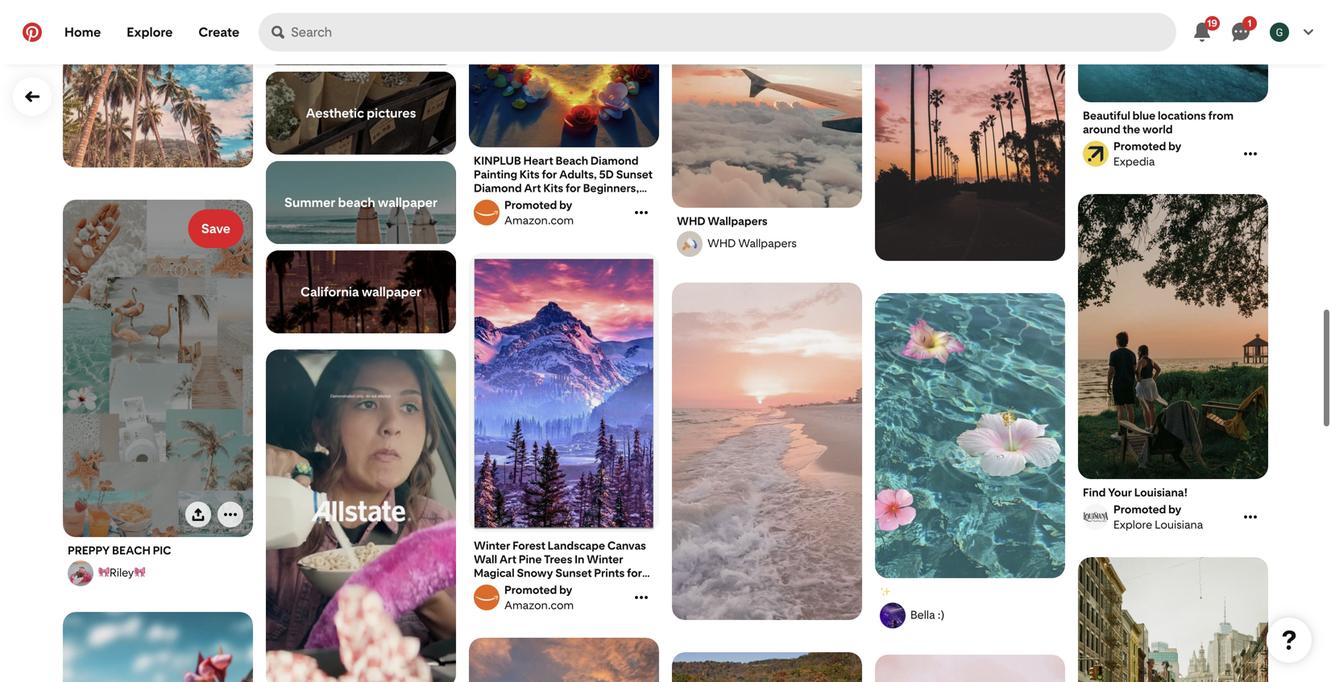 Task type: locate. For each thing, give the bounding box(es) containing it.
explore
[[127, 25, 173, 40], [1114, 516, 1153, 530]]

this contains an image of: preppy beach pic image
[[63, 197, 253, 535]]

whd wallpapers
[[677, 212, 768, 226], [708, 234, 797, 248]]

0 horizontal spatial whd
[[677, 212, 706, 226]]

wallpaper right beach
[[378, 193, 438, 208]]

beach
[[305, 14, 342, 29]]

1 vertical spatial wallpapers
[[739, 234, 797, 248]]

wallpaper right california
[[362, 282, 422, 297]]

beach background
[[305, 14, 417, 29]]

1 amazon.com from the top
[[505, 211, 574, 225]]

greg robinson image
[[1270, 23, 1290, 42]]

1 horizontal spatial whd
[[708, 234, 736, 248]]

blue
[[1133, 106, 1156, 120]]

amazon.com link for the prices may vary. 【5d diamond painting kits for adults】each sunset beach diamond painting comes with all tools in need. following tools are included: 1*hd painting canvas, 1*diamond pen, 1*cube diamond tray, 1*red glue clay (2cm *4cm), 1*pen grip, 10*plastic bags for putting diamonds, and enough colorful round diamonds. for each kit we'll provide 20% diamond more than need. 【have more fun】 diy heart beach diamond art is a good choice not only for family time, but also for party time with friends image
[[472, 196, 631, 225]]

19 button
[[1183, 13, 1222, 52]]

beautiful
[[1083, 106, 1131, 120]]

bella :) link
[[878, 601, 1063, 627]]

Search text field
[[291, 13, 1177, 52]]

amazon.com link
[[472, 196, 631, 225], [472, 581, 631, 610]]

explore for explore
[[127, 25, 173, 40]]

california wallpaper
[[301, 282, 422, 297]]

find
[[1083, 484, 1106, 497]]

aesthetic pictures
[[306, 103, 416, 118]]

1 vertical spatial whd wallpapers link
[[675, 229, 860, 255]]

whd wallpapers link
[[677, 212, 858, 226], [675, 229, 860, 255]]

🎀riley🎀
[[98, 564, 145, 577]]

summer
[[284, 193, 336, 208]]

aesthetic pictures link
[[266, 69, 456, 152]]

beach
[[112, 542, 151, 556]]

1 vertical spatial explore
[[1114, 516, 1153, 530]]

🎀riley🎀 link
[[65, 559, 251, 585]]

this contains an image of: image
[[63, 0, 253, 165], [875, 0, 1066, 259], [875, 653, 1066, 683]]

explore right home
[[127, 25, 173, 40]]

louisiana!
[[1135, 484, 1188, 497]]

prices may vary. 🎄size: 12*18inch / 16*24inch, choose the appropriate size for the home wall decoration. bedroom wall art indoor poster is frameless poster, does not contain picture frame. 🎄perfect canvas art: hd prints on premium canvas, water resistant, uv resistant, fading resistant indoor. 🎄festive decoration: it is a good choice to hang these unique wall art prints on the wall of your sitting room, bedroom, college dormitory, dining room, bring you infinite art beauty. at the same time i image
[[469, 251, 659, 531]]

around
[[1083, 120, 1121, 134]]

find your louisiana! link
[[1083, 484, 1264, 497]]

find your louisiana!
[[1083, 484, 1188, 497]]

2 amazon.com from the top
[[505, 596, 574, 610]]

0 vertical spatial amazon.com link
[[472, 196, 631, 225]]

1 vertical spatial amazon.com
[[505, 596, 574, 610]]

0 vertical spatial explore
[[127, 25, 173, 40]]

search icon image
[[272, 26, 285, 39]]

wallpaper
[[378, 193, 438, 208], [362, 282, 422, 297]]

find yourself in louisiana and experience the magic from sunup to sundown. image
[[1078, 192, 1269, 477]]

this contains an image of: whd wallpapers image
[[672, 0, 862, 206]]

from
[[1209, 106, 1234, 120]]

california
[[301, 282, 359, 297]]

bella
[[911, 606, 936, 620]]

beach
[[338, 193, 375, 208]]

whd
[[677, 212, 706, 226], [708, 234, 736, 248]]

0 vertical spatial whd wallpapers
[[677, 212, 768, 226]]

background
[[345, 14, 417, 29]]

amazon.com
[[505, 211, 574, 225], [505, 596, 574, 610]]

amazon.com for the prices may vary. 【5d diamond painting kits for adults】each sunset beach diamond painting comes with all tools in need. following tools are included: 1*hd painting canvas, 1*diamond pen, 1*cube diamond tray, 1*red glue clay (2cm *4cm), 1*pen grip, 10*plastic bags for putting diamonds, and enough colorful round diamonds. for each kit we'll provide 20% diamond more than need. 【have more fun】 diy heart beach diamond art is a good choice not only for family time, but also for party time with friends image
[[505, 211, 574, 225]]

your
[[1108, 484, 1132, 497]]

explore for explore louisiana
[[1114, 516, 1153, 530]]

save button
[[188, 207, 243, 246]]

summer beach wallpaper link
[[266, 159, 456, 242]]

wallpapers
[[708, 212, 768, 226], [739, 234, 797, 248]]

beautiful blue locations from around the world link
[[1083, 106, 1264, 134]]

louisiana
[[1155, 516, 1204, 530]]

home
[[64, 25, 101, 40]]

2 amazon.com link from the top
[[472, 581, 631, 610]]

0 vertical spatial amazon.com
[[505, 211, 574, 225]]

1 vertical spatial wallpaper
[[362, 282, 422, 297]]

0 horizontal spatial explore
[[127, 25, 173, 40]]

california wallpaper link
[[266, 248, 456, 331]]

preppy
[[68, 542, 110, 556]]

explore louisiana
[[1114, 516, 1204, 530]]

expedia link
[[1081, 137, 1240, 166]]

explore louisiana link
[[1081, 501, 1240, 530]]

1 horizontal spatial explore
[[1114, 516, 1153, 530]]

1 vertical spatial amazon.com link
[[472, 581, 631, 610]]

explore down find your louisiana! at the bottom of page
[[1114, 516, 1153, 530]]

19
[[1208, 17, 1218, 29]]

0 vertical spatial wallpaper
[[378, 193, 438, 208]]

this contains an image of: ✨ image
[[875, 291, 1066, 576]]

1 amazon.com link from the top
[[472, 196, 631, 225]]

wallpaper inside summer beach wallpaper link
[[378, 193, 438, 208]]

1 vertical spatial whd
[[708, 234, 736, 248]]



Task type: describe. For each thing, give the bounding box(es) containing it.
create
[[199, 25, 239, 40]]

get all of the idiosyncratic new york smells, sounds, and sights by exploring on foot. image
[[1078, 555, 1269, 683]]

✨
[[880, 583, 891, 597]]

1 button
[[1222, 13, 1261, 52]]

wallpaper inside "california wallpaper" link
[[362, 282, 422, 297]]

bella :)
[[911, 606, 945, 620]]

preppy beach pic link
[[68, 542, 248, 556]]

the
[[1123, 120, 1141, 134]]

summer beach wallpaper
[[284, 193, 438, 208]]

world
[[1143, 120, 1173, 134]]

0 vertical spatial whd wallpapers link
[[677, 212, 858, 226]]

explore link
[[114, 13, 186, 52]]

did you know amtrak services over 500 destinations across the u.s.? it's true! with so many places to see and explore, there's bound to be a station near you. plus, with spacious seating and plenty of legroom, you can get to your destination in comfort and with ease. check it out today and book your next adventure on amtrak. image
[[672, 650, 862, 683]]

this contains an image of: ✦ 𝘏𝘪𝘣𝘪𝘴𝘤𝘶𝘴 𝘍𝘭𝘰𝘸𝘦𝘳 𝘔𝘰𝘣𝘪𝘭𝘦 𝘗𝘩𝘰𝘯𝘦 𝘞𝘢𝘭𝘭𝘱𝘢𝘱𝘦𝘳 ✦ image
[[63, 610, 253, 683]]

0 vertical spatial wallpapers
[[708, 212, 768, 226]]

create link
[[186, 13, 252, 52]]

pictures
[[367, 103, 416, 118]]

aesthetic
[[306, 103, 364, 118]]

expedia
[[1114, 152, 1155, 166]]

beach background link
[[266, 0, 456, 63]]

✨ link
[[880, 583, 1061, 598]]

preppy beach pic
[[68, 542, 171, 556]]

:)
[[938, 606, 945, 620]]

amazon.com link for prices may vary. 🎄size: 12*18inch / 16*24inch, choose the appropriate size for the home wall decoration. bedroom wall art indoor poster is frameless poster, does not contain picture frame. 🎄perfect canvas art: hd prints on premium canvas, water resistant, uv resistant, fading resistant indoor. 🎄festive decoration: it is a good choice to hang these unique wall art prints on the wall of your sitting room, bedroom, college dormitory, dining room, bring you infinite art beauty. at the same time i
[[472, 581, 631, 610]]

save
[[201, 219, 231, 234]]

amazon.com for prices may vary. 🎄size: 12*18inch / 16*24inch, choose the appropriate size for the home wall decoration. bedroom wall art indoor poster is frameless poster, does not contain picture frame. 🎄perfect canvas art: hd prints on premium canvas, water resistant, uv resistant, fading resistant indoor. 🎄festive decoration: it is a good choice to hang these unique wall art prints on the wall of your sitting room, bedroom, college dormitory, dining room, bring you infinite art beauty. at the same time i
[[505, 596, 574, 610]]

prices may vary. 【5d diamond painting kits for adults】each sunset beach diamond painting comes with all tools in need. following tools are included: 1*hd painting canvas, 1*diamond pen, 1*cube diamond tray, 1*red glue clay (2cm *4cm), 1*pen grip, 10*plastic bags for putting diamonds, and enough colorful round diamonds. for each kit we'll provide 20% diamond more than need. 【have more fun】 diy heart beach diamond art is a good choice not only for family time, but also for party time with friends image
[[469, 0, 659, 145]]

this contains an image of: golden sunset image
[[469, 636, 659, 683]]

the swirling blue hues of chile's marble caves change in intensity depending on time of year. visit between december and february when water levels create the deepest color intensity. image
[[1078, 0, 1269, 100]]

beautiful blue locations from around the world
[[1083, 106, 1234, 134]]

1
[[1248, 17, 1252, 29]]

summer vibe | summer, aesthetic 그리고 beach in 2022 | sky aesthetic, scenery wallpaper, sunset pictures image
[[672, 280, 862, 619]]

locations
[[1158, 106, 1206, 120]]

1 vertical spatial whd wallpapers
[[708, 234, 797, 248]]

pic
[[153, 542, 171, 556]]

home link
[[52, 13, 114, 52]]

0 vertical spatial whd
[[677, 212, 706, 226]]



Task type: vqa. For each thing, say whether or not it's contained in the screenshot.
the Reading
no



